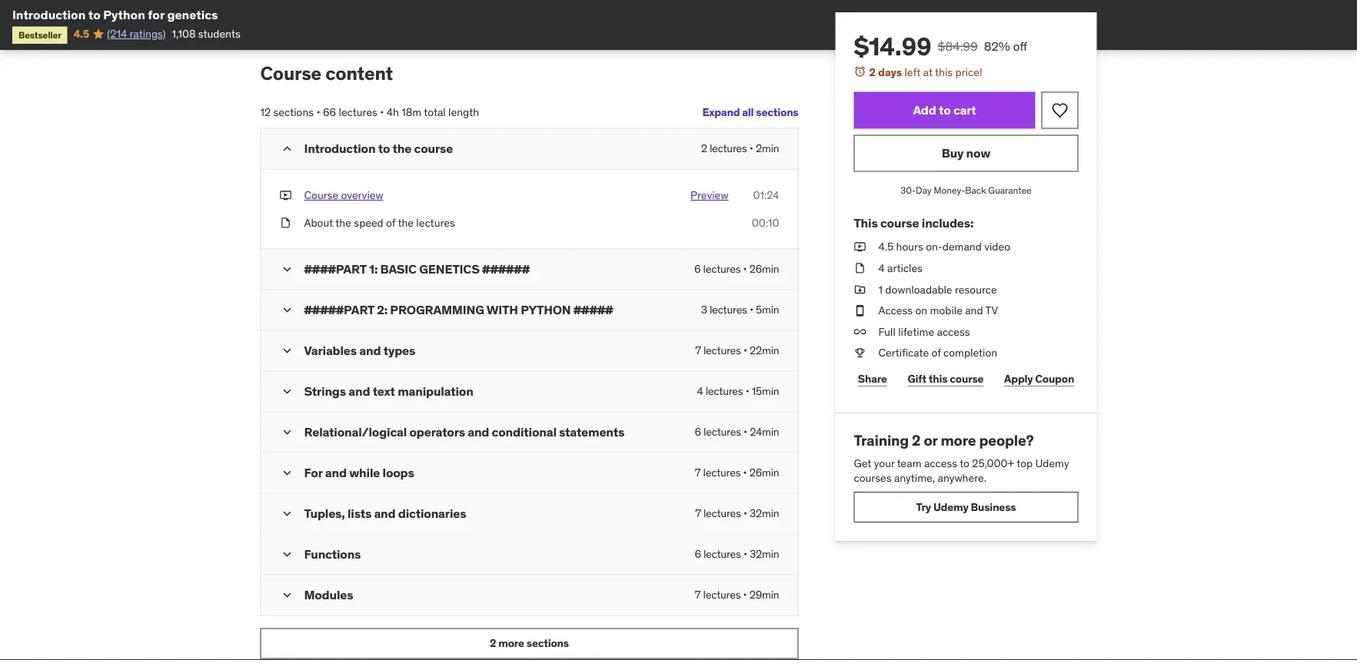 Task type: vqa. For each thing, say whether or not it's contained in the screenshot.


Task type: describe. For each thing, give the bounding box(es) containing it.
• for tuples, lists and dictionaries
[[744, 507, 748, 521]]

your
[[874, 457, 895, 470]]

6 lectures • 32min
[[695, 548, 780, 562]]

1,108 students
[[172, 27, 241, 41]]

1,108
[[172, 27, 196, 41]]

includes:
[[922, 215, 974, 231]]

lectures for strings and text manipulation
[[706, 385, 743, 398]]

29min
[[750, 588, 780, 602]]

$14.99 $84.99 82% off
[[854, 31, 1028, 62]]

basic
[[380, 261, 417, 277]]

add
[[913, 102, 937, 118]]

22min
[[750, 344, 780, 358]]

preview
[[691, 188, 729, 202]]

small image for relational/logical
[[280, 425, 295, 440]]

3 lectures • 5min
[[701, 303, 780, 317]]

to for python
[[88, 7, 101, 22]]

share
[[858, 372, 888, 386]]

gift this course
[[908, 372, 984, 386]]

0 vertical spatial course
[[414, 140, 453, 156]]

guarantee
[[989, 185, 1032, 197]]

mobile
[[931, 304, 963, 318]]

00:10
[[752, 216, 780, 230]]

the right about
[[336, 216, 352, 230]]

relational/logical
[[304, 424, 407, 440]]

#####part 2: programming with python #####
[[304, 302, 613, 318]]

0 vertical spatial access
[[937, 325, 971, 339]]

team
[[898, 457, 922, 470]]

2:
[[377, 302, 388, 318]]

loops
[[383, 465, 414, 481]]

small image for for
[[280, 466, 295, 481]]

####part
[[304, 261, 367, 277]]

to for the
[[378, 140, 390, 156]]

functions
[[304, 547, 361, 562]]

demand
[[943, 240, 982, 254]]

2min
[[756, 141, 780, 155]]

add to cart button
[[854, 92, 1036, 129]]

buy now button
[[854, 135, 1079, 172]]

price!
[[956, 65, 983, 79]]

strings
[[304, 383, 346, 399]]

this
[[854, 215, 878, 231]]

courses
[[854, 472, 892, 485]]

$84.99
[[938, 38, 978, 54]]

anywhere.
[[938, 472, 987, 485]]

7 for types
[[696, 344, 701, 358]]

small image for strings
[[280, 384, 295, 400]]

variables
[[304, 343, 357, 358]]

back
[[966, 185, 987, 197]]

all
[[743, 105, 754, 119]]

about
[[304, 216, 333, 230]]

3 small image from the top
[[280, 547, 295, 563]]

and right operators on the left of page
[[468, 424, 489, 440]]

• for variables and types
[[744, 344, 748, 358]]

6 for ######
[[695, 262, 701, 276]]

genetics
[[167, 7, 218, 22]]

gift this course link
[[904, 364, 988, 395]]

apply coupon
[[1005, 372, 1075, 386]]

buy now
[[942, 145, 991, 161]]

tv
[[986, 304, 999, 318]]

xsmall image for 4 articles
[[854, 261, 867, 276]]

82%
[[984, 38, 1011, 54]]

1:
[[369, 261, 378, 277]]

video
[[985, 240, 1011, 254]]

expand all sections button
[[703, 97, 799, 128]]

30-day money-back guarantee
[[901, 185, 1032, 197]]

• for strings and text manipulation
[[746, 385, 750, 398]]

and left the tv
[[966, 304, 984, 318]]

lectures for modules
[[704, 588, 741, 602]]

• left 66 at the left
[[317, 105, 321, 119]]

certificate
[[879, 346, 929, 360]]

people?
[[980, 432, 1034, 450]]

lectures for ####part 1: basic genetics ######
[[704, 262, 741, 276]]

course overview
[[304, 188, 384, 202]]

1 downloadable resource
[[879, 283, 997, 296]]

share button
[[854, 364, 892, 395]]

(214 ratings)
[[107, 27, 166, 41]]

7 lectures • 29min
[[695, 588, 780, 602]]

certificate of completion
[[879, 346, 998, 360]]

this course includes:
[[854, 215, 974, 231]]

2 days left at this price!
[[870, 65, 983, 79]]

and right lists
[[374, 506, 396, 522]]

anytime,
[[895, 472, 936, 485]]

introduction for introduction to the course
[[304, 140, 376, 156]]

xsmall image for 4.5 hours on-demand video
[[854, 240, 867, 255]]

• left 4h 18m
[[380, 105, 384, 119]]

total
[[424, 105, 446, 119]]

xsmall image left "course overview" button
[[280, 188, 292, 203]]

top
[[1017, 457, 1033, 470]]

for and while loops
[[304, 465, 414, 481]]

off
[[1014, 38, 1028, 54]]

lectures for tuples, lists and dictionaries
[[704, 507, 741, 521]]

• for introduction to the course
[[750, 141, 754, 155]]

udemy inside training 2 or more people? get your team access to 25,000+ top udemy courses anytime, anywhere.
[[1036, 457, 1070, 470]]

sections for 2 more sections
[[527, 637, 569, 651]]

• for ####part 1: basic genetics ######
[[744, 262, 747, 276]]

lectures for relational/logical operators and conditional statements
[[704, 425, 741, 439]]

lectures for introduction to the course
[[710, 141, 747, 155]]

length
[[449, 105, 479, 119]]

modules
[[304, 587, 353, 603]]

2 more sections
[[490, 637, 569, 651]]

python
[[521, 302, 571, 318]]

course content
[[260, 62, 393, 85]]

content
[[326, 62, 393, 85]]

genetics
[[419, 261, 480, 277]]

lectures for functions
[[704, 548, 741, 562]]

xsmall image left about
[[280, 215, 292, 230]]

relational/logical operators and conditional statements
[[304, 424, 625, 440]]

money-
[[934, 185, 966, 197]]

26min for ####part 1: basic genetics ######
[[750, 262, 780, 276]]

lectures right 66 at the left
[[339, 105, 378, 119]]

7 lectures • 22min
[[696, 344, 780, 358]]

operators
[[410, 424, 465, 440]]



Task type: locate. For each thing, give the bounding box(es) containing it.
the down 4h 18m
[[393, 140, 412, 156]]

xsmall image left 'access'
[[854, 303, 867, 318]]

lectures up 7 lectures • 29min
[[704, 548, 741, 562]]

7 up the 6 lectures • 32min on the bottom right of the page
[[696, 507, 701, 521]]

1 horizontal spatial sections
[[527, 637, 569, 651]]

course up 12
[[260, 62, 322, 85]]

• up "7 lectures • 32min"
[[744, 466, 747, 480]]

2 inside button
[[490, 637, 496, 651]]

6 lectures • 24min
[[695, 425, 780, 439]]

of right speed
[[386, 216, 396, 230]]

for
[[304, 465, 323, 481]]

gift
[[908, 372, 927, 386]]

1 vertical spatial course
[[304, 188, 339, 202]]

3
[[701, 303, 708, 317]]

4 up 6 lectures • 24min
[[697, 385, 703, 398]]

lectures right 3 on the top right of the page
[[710, 303, 748, 317]]

7 for while
[[695, 466, 701, 480]]

2 6 from the top
[[695, 425, 701, 439]]

while
[[349, 465, 380, 481]]

0 horizontal spatial 4
[[697, 385, 703, 398]]

access inside training 2 or more people? get your team access to 25,000+ top udemy courses anytime, anywhere.
[[925, 457, 958, 470]]

course down total
[[414, 140, 453, 156]]

get
[[854, 457, 872, 470]]

full
[[879, 325, 896, 339]]

7 down 6 lectures • 24min
[[695, 466, 701, 480]]

4 lectures • 15min
[[697, 385, 780, 398]]

32min for functions
[[750, 548, 780, 562]]

1 horizontal spatial course
[[881, 215, 920, 231]]

7 lectures • 32min
[[696, 507, 780, 521]]

business
[[971, 501, 1017, 514]]

xsmall image left 1 at the right top of the page
[[854, 282, 867, 297]]

3 6 from the top
[[695, 548, 701, 562]]

1 horizontal spatial more
[[941, 432, 977, 450]]

0 vertical spatial of
[[386, 216, 396, 230]]

on-
[[926, 240, 943, 254]]

1 vertical spatial udemy
[[934, 501, 969, 514]]

on
[[916, 304, 928, 318]]

lectures up 3 on the top right of the page
[[704, 262, 741, 276]]

0 vertical spatial course
[[260, 62, 322, 85]]

udemy
[[1036, 457, 1070, 470], [934, 501, 969, 514]]

2 for 2 lectures • 2min
[[701, 141, 708, 155]]

full lifetime access
[[879, 325, 971, 339]]

xsmall image
[[280, 188, 292, 203], [854, 240, 867, 255], [854, 261, 867, 276], [854, 325, 867, 340]]

0 horizontal spatial udemy
[[934, 501, 969, 514]]

course for course overview
[[304, 188, 339, 202]]

4 for 4 articles
[[879, 261, 885, 275]]

students
[[198, 27, 241, 41]]

32min
[[750, 507, 780, 521], [750, 548, 780, 562]]

access down mobile at right
[[937, 325, 971, 339]]

• left "29min" in the right bottom of the page
[[744, 588, 747, 602]]

sections for expand all sections
[[756, 105, 799, 119]]

1 vertical spatial access
[[925, 457, 958, 470]]

1 horizontal spatial 4.5
[[879, 240, 894, 254]]

7
[[696, 344, 701, 358], [695, 466, 701, 480], [696, 507, 701, 521], [695, 588, 701, 602]]

1 6 from the top
[[695, 262, 701, 276]]

lectures down expand
[[710, 141, 747, 155]]

01:24
[[753, 188, 780, 202]]

2 vertical spatial small image
[[280, 547, 295, 563]]

sections
[[756, 105, 799, 119], [273, 105, 314, 119], [527, 637, 569, 651]]

0 vertical spatial introduction
[[12, 7, 86, 22]]

xsmall image
[[280, 215, 292, 230], [854, 282, 867, 297], [854, 303, 867, 318], [854, 346, 867, 361]]

7 up 4 lectures • 15min
[[696, 344, 701, 358]]

1 26min from the top
[[750, 262, 780, 276]]

articles
[[888, 261, 923, 275]]

0 vertical spatial 4
[[879, 261, 885, 275]]

lectures down 6 lectures • 24min
[[704, 466, 741, 480]]

lectures for variables and types
[[704, 344, 741, 358]]

small image
[[280, 303, 295, 318], [280, 425, 295, 440], [280, 547, 295, 563]]

3 small image from the top
[[280, 343, 295, 359]]

course overview button
[[304, 188, 384, 203]]

• left 15min
[[746, 385, 750, 398]]

#####part
[[304, 302, 375, 318]]

26min down '24min'
[[750, 466, 780, 480]]

• left '22min'
[[744, 344, 748, 358]]

0 vertical spatial small image
[[280, 303, 295, 318]]

6 for statements
[[695, 425, 701, 439]]

introduction up bestseller
[[12, 7, 86, 22]]

1 vertical spatial more
[[499, 637, 525, 651]]

• down 7 lectures • 26min
[[744, 507, 748, 521]]

25,000+
[[973, 457, 1015, 470]]

of
[[386, 216, 396, 230], [932, 346, 941, 360]]

udemy right try
[[934, 501, 969, 514]]

4.5 for 4.5 hours on-demand video
[[879, 240, 894, 254]]

lists
[[348, 506, 372, 522]]

1 vertical spatial introduction
[[304, 140, 376, 156]]

alarm image
[[854, 65, 867, 78]]

lectures left "29min" in the right bottom of the page
[[704, 588, 741, 602]]

course up about
[[304, 188, 339, 202]]

small image for variables
[[280, 343, 295, 359]]

2 for 2 more sections
[[490, 637, 496, 651]]

1 horizontal spatial 4
[[879, 261, 885, 275]]

1 small image from the top
[[280, 141, 295, 156]]

0 horizontal spatial introduction
[[12, 7, 86, 22]]

32min for tuples, lists and dictionaries
[[750, 507, 780, 521]]

1 vertical spatial 6
[[695, 425, 701, 439]]

2
[[870, 65, 876, 79], [701, 141, 708, 155], [912, 432, 921, 450], [490, 637, 496, 651]]

1 vertical spatial this
[[929, 372, 948, 386]]

1 vertical spatial 26min
[[750, 466, 780, 480]]

2 horizontal spatial sections
[[756, 105, 799, 119]]

• down "7 lectures • 32min"
[[744, 548, 748, 562]]

2 lectures • 2min
[[701, 141, 780, 155]]

5 small image from the top
[[280, 466, 295, 481]]

xsmall image for 1
[[854, 282, 867, 297]]

7 for and
[[696, 507, 701, 521]]

to inside button
[[939, 102, 951, 118]]

training
[[854, 432, 909, 450]]

xsmall image down the this
[[854, 240, 867, 255]]

lectures left 15min
[[706, 385, 743, 398]]

lectures up the 6 lectures • 32min on the bottom right of the page
[[704, 507, 741, 521]]

the right speed
[[398, 216, 414, 230]]

26min up 5min
[[750, 262, 780, 276]]

resource
[[955, 283, 997, 296]]

2 32min from the top
[[750, 548, 780, 562]]

introduction for introduction to python for genetics
[[12, 7, 86, 22]]

small image for tuples,
[[280, 507, 295, 522]]

overview
[[341, 188, 384, 202]]

6 small image from the top
[[280, 507, 295, 522]]

2 vertical spatial course
[[950, 372, 984, 386]]

xsmall image for full lifetime access
[[854, 325, 867, 340]]

day
[[916, 185, 932, 197]]

of down the full lifetime access
[[932, 346, 941, 360]]

small image for introduction
[[280, 141, 295, 156]]

32min up "29min" in the right bottom of the page
[[750, 548, 780, 562]]

0 horizontal spatial of
[[386, 216, 396, 230]]

12
[[260, 105, 271, 119]]

0 vertical spatial 26min
[[750, 262, 780, 276]]

0 horizontal spatial 4.5
[[74, 27, 89, 41]]

32min down 7 lectures • 26min
[[750, 507, 780, 521]]

to left python
[[88, 7, 101, 22]]

hours
[[897, 240, 924, 254]]

and right for
[[325, 465, 347, 481]]

manipulation
[[398, 383, 474, 399]]

to inside training 2 or more people? get your team access to 25,000+ top udemy courses anytime, anywhere.
[[960, 457, 970, 470]]

2 small image from the top
[[280, 262, 295, 277]]

12 sections • 66 lectures • 4h 18m total length
[[260, 105, 479, 119]]

• for modules
[[744, 588, 747, 602]]

4 articles
[[879, 261, 923, 275]]

cart
[[954, 102, 977, 118]]

xsmall image up share
[[854, 346, 867, 361]]

4.5 for 4.5
[[74, 27, 89, 41]]

2 inside training 2 or more people? get your team access to 25,000+ top udemy courses anytime, anywhere.
[[912, 432, 921, 450]]

1 horizontal spatial udemy
[[1036, 457, 1070, 470]]

7 down the 6 lectures • 32min on the bottom right of the page
[[695, 588, 701, 602]]

26min
[[750, 262, 780, 276], [750, 466, 780, 480]]

to for cart
[[939, 102, 951, 118]]

1 vertical spatial course
[[881, 215, 920, 231]]

course
[[260, 62, 322, 85], [304, 188, 339, 202]]

this right at at the right top of the page
[[935, 65, 953, 79]]

lectures left '22min'
[[704, 344, 741, 358]]

more inside training 2 or more people? get your team access to 25,000+ top udemy courses anytime, anywhere.
[[941, 432, 977, 450]]

course for course content
[[260, 62, 322, 85]]

this right gift at right bottom
[[929, 372, 948, 386]]

udemy right top
[[1036, 457, 1070, 470]]

lectures for #####part 2: programming with python #####
[[710, 303, 748, 317]]

2 for 2 days left at this price!
[[870, 65, 876, 79]]

$14.99
[[854, 31, 932, 62]]

xsmall image for certificate
[[854, 346, 867, 361]]

• left '24min'
[[744, 425, 748, 439]]

1 vertical spatial 32min
[[750, 548, 780, 562]]

• for for and while loops
[[744, 466, 747, 480]]

lectures for for and while loops
[[704, 466, 741, 480]]

completion
[[944, 346, 998, 360]]

course up hours
[[881, 215, 920, 231]]

• for relational/logical operators and conditional statements
[[744, 425, 748, 439]]

small image for #####part
[[280, 303, 295, 318]]

4 small image from the top
[[280, 384, 295, 400]]

ratings)
[[130, 27, 166, 41]]

xsmall image left full
[[854, 325, 867, 340]]

4.5 hours on-demand video
[[879, 240, 1011, 254]]

sections inside dropdown button
[[756, 105, 799, 119]]

0 horizontal spatial more
[[499, 637, 525, 651]]

4 up 1 at the right top of the page
[[879, 261, 885, 275]]

• up 3 lectures • 5min
[[744, 262, 747, 276]]

introduction to python for genetics
[[12, 7, 218, 22]]

0 vertical spatial 6
[[695, 262, 701, 276]]

expand
[[703, 105, 740, 119]]

4 for 4 lectures • 15min
[[697, 385, 703, 398]]

66
[[323, 105, 336, 119]]

to
[[88, 7, 101, 22], [939, 102, 951, 118], [378, 140, 390, 156], [960, 457, 970, 470]]

4
[[879, 261, 885, 275], [697, 385, 703, 398]]

and left types
[[359, 343, 381, 358]]

text
[[373, 383, 395, 399]]

0 vertical spatial this
[[935, 65, 953, 79]]

and left text
[[349, 383, 370, 399]]

course inside button
[[304, 188, 339, 202]]

6 down preview
[[695, 262, 701, 276]]

1 horizontal spatial introduction
[[304, 140, 376, 156]]

2 horizontal spatial course
[[950, 372, 984, 386]]

6 lectures • 26min
[[695, 262, 780, 276]]

#####
[[574, 302, 613, 318]]

0 vertical spatial 32min
[[750, 507, 780, 521]]

0 vertical spatial more
[[941, 432, 977, 450]]

6 up 7 lectures • 29min
[[695, 548, 701, 562]]

1 small image from the top
[[280, 303, 295, 318]]

small image left functions
[[280, 547, 295, 563]]

26min for for and while loops
[[750, 466, 780, 480]]

0 horizontal spatial sections
[[273, 105, 314, 119]]

6
[[695, 262, 701, 276], [695, 425, 701, 439], [695, 548, 701, 562]]

1 vertical spatial small image
[[280, 425, 295, 440]]

tuples, lists and dictionaries
[[304, 506, 466, 522]]

introduction down 66 at the left
[[304, 140, 376, 156]]

xsmall image left 4 articles in the top right of the page
[[854, 261, 867, 276]]

more inside 2 more sections button
[[499, 637, 525, 651]]

0 vertical spatial udemy
[[1036, 457, 1070, 470]]

small image for ####part
[[280, 262, 295, 277]]

lectures left '24min'
[[704, 425, 741, 439]]

buy
[[942, 145, 964, 161]]

2 vertical spatial 6
[[695, 548, 701, 562]]

introduction
[[12, 7, 86, 22], [304, 140, 376, 156]]

1 vertical spatial of
[[932, 346, 941, 360]]

• for #####part 2: programming with python #####
[[750, 303, 754, 317]]

udemy inside 'link'
[[934, 501, 969, 514]]

small image left relational/logical
[[280, 425, 295, 440]]

• left 2min
[[750, 141, 754, 155]]

access
[[879, 304, 913, 318]]

strings and text manipulation
[[304, 383, 474, 399]]

sections inside button
[[527, 637, 569, 651]]

• for functions
[[744, 548, 748, 562]]

1 vertical spatial 4
[[697, 385, 703, 398]]

wishlist image
[[1051, 101, 1070, 120]]

4.5 left the (214
[[74, 27, 89, 41]]

2 26min from the top
[[750, 466, 780, 480]]

2 small image from the top
[[280, 425, 295, 440]]

6 up 7 lectures • 26min
[[695, 425, 701, 439]]

small image
[[280, 141, 295, 156], [280, 262, 295, 277], [280, 343, 295, 359], [280, 384, 295, 400], [280, 466, 295, 481], [280, 507, 295, 522], [280, 588, 295, 603]]

1 32min from the top
[[750, 507, 780, 521]]

course down completion
[[950, 372, 984, 386]]

• left 5min
[[750, 303, 754, 317]]

to up anywhere.
[[960, 457, 970, 470]]

7 small image from the top
[[280, 588, 295, 603]]

1 horizontal spatial of
[[932, 346, 941, 360]]

days
[[879, 65, 902, 79]]

0 vertical spatial 4.5
[[74, 27, 89, 41]]

0 horizontal spatial course
[[414, 140, 453, 156]]

small image left #####part at left top
[[280, 303, 295, 318]]

to left cart
[[939, 102, 951, 118]]

1 vertical spatial 4.5
[[879, 240, 894, 254]]

expand all sections
[[703, 105, 799, 119]]

lectures up 'genetics'
[[416, 216, 455, 230]]

######
[[482, 261, 530, 277]]

15min
[[752, 385, 780, 398]]

to down 12 sections • 66 lectures • 4h 18m total length
[[378, 140, 390, 156]]

access down or at the right bottom of page
[[925, 457, 958, 470]]

4.5
[[74, 27, 89, 41], [879, 240, 894, 254]]

access on mobile and tv
[[879, 304, 999, 318]]

4.5 left hours
[[879, 240, 894, 254]]

left
[[905, 65, 921, 79]]

bestseller
[[18, 29, 61, 41]]

xsmall image for access
[[854, 303, 867, 318]]

5min
[[756, 303, 780, 317]]

try udemy business link
[[854, 492, 1079, 523]]

conditional
[[492, 424, 557, 440]]



